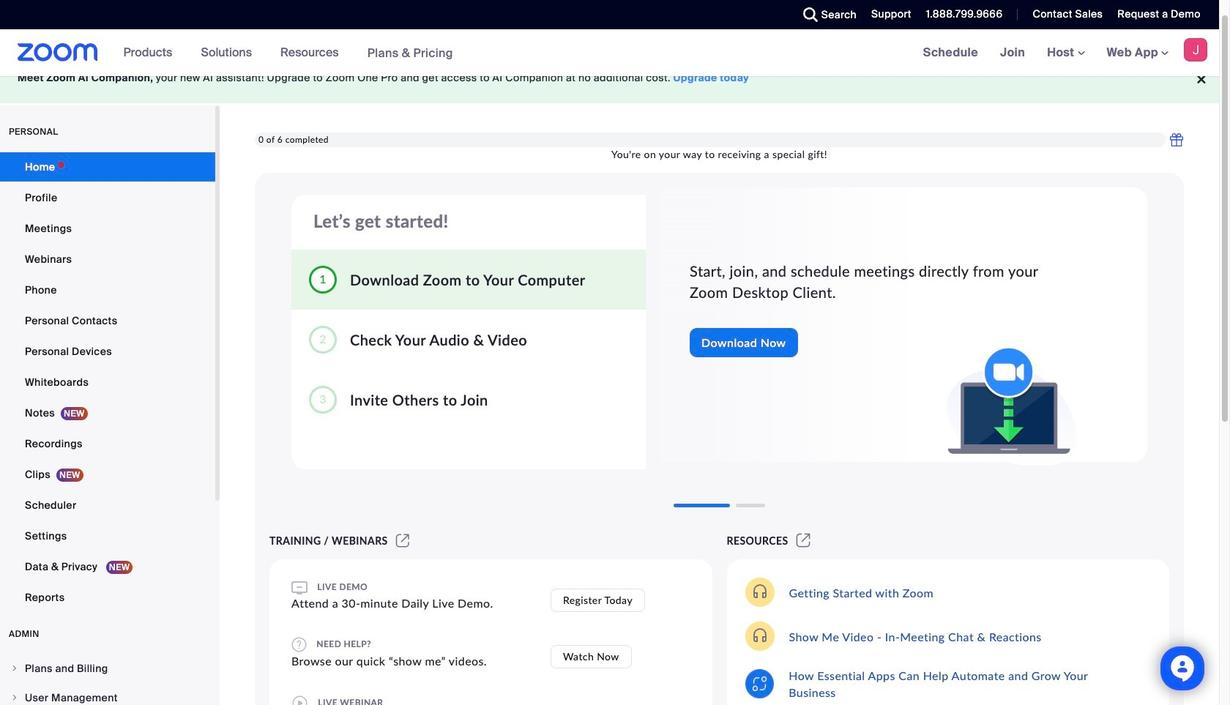 Task type: locate. For each thing, give the bounding box(es) containing it.
0 vertical spatial right image
[[10, 664, 19, 673]]

footer
[[0, 53, 1220, 103]]

right image
[[10, 664, 19, 673], [10, 694, 19, 703]]

2 menu item from the top
[[0, 684, 215, 705]]

1 menu item from the top
[[0, 655, 215, 683]]

window new image
[[394, 535, 412, 547]]

1 vertical spatial menu item
[[0, 684, 215, 705]]

0 vertical spatial menu item
[[0, 655, 215, 683]]

admin menu menu
[[0, 655, 215, 705]]

1 vertical spatial right image
[[10, 694, 19, 703]]

banner
[[0, 29, 1220, 77]]

1 right image from the top
[[10, 664, 19, 673]]

profile picture image
[[1185, 38, 1208, 62]]

menu item
[[0, 655, 215, 683], [0, 684, 215, 705]]



Task type: describe. For each thing, give the bounding box(es) containing it.
product information navigation
[[113, 29, 464, 77]]

meetings navigation
[[913, 29, 1220, 77]]

zoom logo image
[[18, 43, 98, 62]]

personal menu menu
[[0, 152, 215, 614]]

window new image
[[795, 535, 813, 547]]

2 right image from the top
[[10, 694, 19, 703]]



Task type: vqa. For each thing, say whether or not it's contained in the screenshot.
window new icon on the left of page
yes



